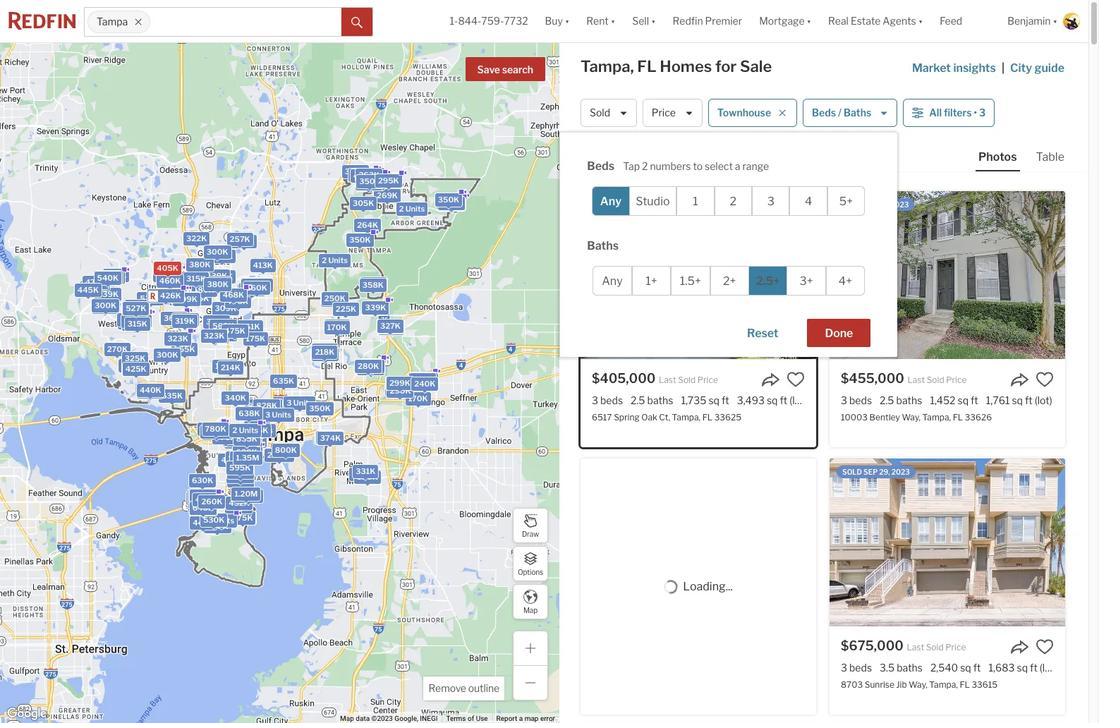 Task type: vqa. For each thing, say whether or not it's contained in the screenshot.
Draw BUTTON
yes



Task type: locate. For each thing, give the bounding box(es) containing it.
2 2.5 from the left
[[880, 394, 894, 406]]

▾ right agents
[[919, 15, 923, 27]]

submit search image
[[351, 17, 363, 28]]

1 horizontal spatial 635k
[[273, 376, 294, 386]]

910k
[[240, 443, 260, 453]]

sq right 1,683
[[1017, 662, 1028, 674]]

0 vertical spatial any
[[600, 194, 622, 208]]

1 horizontal spatial favorite button checkbox
[[1036, 370, 1054, 389]]

price up "2,540 sq ft"
[[946, 642, 966, 653]]

330k
[[174, 315, 196, 325], [319, 433, 340, 442]]

reset button
[[730, 319, 796, 347]]

favorite button image up 1,683 sq ft (lot)
[[1036, 638, 1054, 656]]

price down tampa, fl homes for sale
[[652, 107, 676, 119]]

favorite button checkbox up 1,761 sq ft (lot)
[[1036, 370, 1054, 389]]

484k
[[228, 498, 250, 508]]

1 horizontal spatial map
[[524, 606, 538, 614]]

0 vertical spatial 405k
[[351, 170, 373, 180]]

290k right 299k
[[411, 377, 432, 387]]

2+ radio
[[710, 266, 749, 296]]

ft for 2,540 sq ft
[[974, 662, 981, 674]]

1 vertical spatial option group
[[593, 266, 865, 296]]

270k up the 269k
[[359, 172, 380, 182]]

1 vertical spatial 325k
[[124, 353, 145, 363]]

3 up 6517 at right bottom
[[592, 394, 598, 406]]

1 vertical spatial 580k
[[192, 285, 214, 295]]

last sold price for $675,000
[[907, 642, 966, 653]]

remove outline
[[429, 682, 500, 694]]

2 vertical spatial 270k
[[415, 379, 436, 389]]

beds left tap at the right of page
[[587, 159, 615, 173]]

0 horizontal spatial 413k
[[229, 498, 249, 508]]

▾ right buy
[[565, 15, 570, 27]]

0 vertical spatial 835k
[[236, 434, 257, 443]]

290k
[[360, 171, 381, 181], [411, 377, 432, 387], [389, 386, 411, 396]]

last for $455,000
[[908, 375, 925, 385]]

1 horizontal spatial 365k
[[319, 432, 340, 441]]

None search field
[[150, 8, 341, 36]]

sold sep 13, 2023
[[843, 200, 909, 209]]

1-844-759-7732
[[450, 15, 528, 27]]

(lot) down favorite button option
[[1040, 662, 1058, 674]]

2.5 for $405,000
[[631, 394, 645, 406]]

4+ radio
[[826, 266, 865, 296]]

410k
[[353, 171, 373, 181], [233, 236, 254, 246], [124, 316, 144, 326]]

2.5 up bentley
[[880, 394, 894, 406]]

3 beds up 10003
[[841, 394, 872, 406]]

2.5 for $455,000
[[880, 394, 894, 406]]

0 vertical spatial 4
[[805, 194, 812, 208]]

ft right 1,761
[[1025, 394, 1033, 406]]

349k
[[380, 322, 401, 331]]

2.5+ radio
[[749, 266, 788, 296]]

▾ for benjamin ▾
[[1053, 15, 1058, 27]]

photos button
[[976, 150, 1033, 171]]

3 inside "button"
[[979, 107, 986, 119]]

a left range
[[735, 160, 741, 172]]

1 vertical spatial favorite button image
[[1036, 638, 1054, 656]]

google image
[[4, 705, 50, 723]]

380k up '439k'
[[189, 260, 210, 270]]

2 horizontal spatial 410k
[[353, 171, 373, 181]]

baths for $405,000
[[647, 394, 673, 406]]

map down options
[[524, 606, 538, 614]]

sale
[[740, 57, 772, 76]]

0 vertical spatial 635k
[[273, 376, 294, 386]]

238k
[[440, 199, 461, 209]]

last for $405,000
[[659, 375, 676, 385]]

mortgage ▾ button
[[751, 0, 820, 42]]

tampa, down 1,735
[[672, 412, 701, 423]]

1 vertical spatial 413k
[[229, 498, 249, 508]]

3 up 720k
[[265, 410, 270, 420]]

fl down 1,452 sq ft
[[953, 412, 963, 423]]

3 units
[[286, 398, 313, 408], [265, 410, 291, 420], [191, 491, 218, 501]]

490k up 556k
[[221, 455, 242, 465]]

sold left 29,
[[843, 468, 862, 476]]

1 horizontal spatial 370k
[[360, 178, 381, 188]]

3 beds up 8703
[[841, 662, 872, 674]]

1 horizontal spatial 331k
[[381, 322, 400, 332]]

5 ▾ from the left
[[919, 15, 923, 27]]

1 vertical spatial 600k
[[236, 449, 258, 459]]

0 horizontal spatial 600k
[[196, 497, 218, 507]]

1 2.5 from the left
[[631, 394, 645, 406]]

525k
[[120, 314, 141, 324]]

ft for 1,761 sq ft (lot)
[[1025, 394, 1033, 406]]

sq right '3,493'
[[767, 394, 778, 406]]

0 vertical spatial 580k
[[100, 272, 122, 282]]

last up 10003 bentley way, tampa, fl 33626
[[908, 375, 925, 385]]

favorite button image
[[1036, 370, 1054, 389], [1036, 638, 1054, 656]]

370k down 395k
[[360, 178, 381, 188]]

282k
[[412, 374, 433, 384]]

1 horizontal spatial 290k
[[389, 386, 411, 396]]

2 checkbox
[[715, 186, 752, 216]]

draw
[[522, 530, 539, 538]]

▾ for sell ▾
[[651, 15, 656, 27]]

0 vertical spatial map
[[524, 606, 538, 614]]

last up 3.5 baths
[[907, 642, 924, 653]]

589k
[[97, 272, 118, 282]]

option group
[[592, 186, 865, 216], [593, 266, 865, 296]]

beds inside button
[[812, 107, 836, 119]]

0 horizontal spatial 240k
[[241, 285, 262, 295]]

estate
[[851, 15, 881, 27]]

sold left the 13,
[[843, 200, 862, 209]]

sq right 1,452
[[958, 394, 969, 406]]

3 beds for $455,000
[[841, 394, 872, 406]]

next button image
[[791, 269, 805, 283]]

2 favorite button checkbox from the left
[[1036, 370, 1054, 389]]

2023 right the 13,
[[891, 200, 909, 209]]

2.5+
[[756, 274, 780, 288]]

price for $405,000
[[698, 375, 718, 385]]

real estate agents ▾
[[828, 15, 923, 27]]

309k down 468k
[[215, 304, 236, 314]]

price up 1,452 sq ft
[[946, 375, 967, 385]]

0 horizontal spatial 270k
[[107, 344, 127, 354]]

264k
[[357, 220, 378, 230]]

635k right the 440k at the left
[[161, 391, 182, 401]]

3 beds up 6517 at right bottom
[[592, 394, 623, 406]]

favorite button checkbox for $455,000
[[1036, 370, 1054, 389]]

0 vertical spatial baths
[[844, 107, 872, 119]]

favorite button checkbox
[[787, 370, 805, 389], [1036, 370, 1054, 389]]

630k
[[191, 476, 213, 485]]

350k right the 269k
[[438, 195, 459, 205]]

ft for 1,452 sq ft
[[971, 394, 979, 406]]

0 vertical spatial sep
[[864, 200, 878, 209]]

3 up 10003
[[841, 394, 847, 406]]

395k
[[344, 167, 366, 177]]

308k
[[94, 302, 116, 312]]

any inside radio
[[602, 274, 623, 288]]

337k
[[350, 235, 371, 245], [380, 322, 401, 332]]

635k up 850k at bottom
[[273, 376, 294, 386]]

4
[[805, 194, 812, 208], [203, 427, 208, 437]]

sep left 29,
[[864, 468, 878, 476]]

10003
[[841, 412, 868, 423]]

1 vertical spatial sep
[[864, 468, 878, 476]]

terms of use link
[[446, 715, 488, 723]]

sold for $455,000
[[927, 375, 945, 385]]

1 horizontal spatial 270k
[[359, 172, 380, 182]]

1 vertical spatial 360k
[[318, 432, 339, 442]]

205k
[[213, 330, 234, 339]]

1 checkbox
[[677, 186, 715, 216]]

339k
[[360, 179, 381, 189], [97, 289, 118, 299], [365, 303, 386, 312], [414, 374, 435, 384], [352, 470, 373, 479]]

0 horizontal spatial 370k
[[184, 274, 205, 284]]

10003 bentley way, tampa, fl 33626
[[841, 412, 992, 423]]

any for 1+
[[602, 274, 623, 288]]

price button
[[643, 99, 703, 127]]

0 vertical spatial option group
[[592, 186, 865, 216]]

599k
[[97, 273, 119, 283]]

beds / baths button
[[803, 99, 898, 127]]

Any checkbox
[[592, 186, 630, 216]]

2 horizontal spatial 270k
[[415, 379, 436, 389]]

8
[[189, 493, 194, 503]]

baths right /
[[844, 107, 872, 119]]

favorite button image for $675,000
[[1036, 638, 1054, 656]]

favorite button checkbox
[[1036, 638, 1054, 656]]

favorite button image
[[787, 370, 805, 389]]

2 2.5 baths from the left
[[880, 394, 923, 406]]

240k up 775k
[[241, 285, 262, 295]]

378k
[[157, 291, 178, 301]]

any inside option
[[600, 194, 622, 208]]

0 horizontal spatial 331k
[[356, 467, 375, 477]]

305k up "264k"
[[352, 198, 374, 208]]

0 vertical spatial 410k
[[353, 171, 373, 181]]

▾ left user photo
[[1053, 15, 1058, 27]]

2 229k from the top
[[315, 349, 335, 359]]

270k up 195k
[[107, 344, 127, 354]]

4 for 4 units
[[203, 427, 208, 437]]

ft down favorite button option
[[1030, 662, 1038, 674]]

3 right the 2 checkbox on the right top of page
[[767, 194, 775, 208]]

sq for 2,540
[[961, 662, 971, 674]]

285k down 353k
[[388, 384, 409, 394]]

33615
[[972, 680, 998, 690]]

fl down "2,540 sq ft"
[[960, 680, 970, 690]]

1 horizontal spatial 4
[[805, 194, 812, 208]]

1 favorite button checkbox from the left
[[787, 370, 805, 389]]

remove tampa image
[[134, 18, 142, 26]]

baths up jib
[[897, 662, 923, 674]]

sold for $675,000
[[843, 468, 862, 476]]

439k
[[206, 271, 227, 281]]

250k
[[324, 293, 345, 303], [124, 319, 145, 329], [204, 332, 225, 342]]

▾ right mortgage
[[807, 15, 811, 27]]

0 vertical spatial 600k
[[267, 405, 289, 415]]

1 vertical spatial 374k
[[320, 433, 341, 443]]

265k
[[188, 294, 209, 304], [175, 294, 196, 304], [174, 344, 195, 354]]

a
[[735, 160, 741, 172], [519, 715, 523, 723]]

2023 for $675,000
[[892, 468, 910, 476]]

328k
[[380, 321, 401, 331], [380, 322, 401, 332]]

/
[[838, 107, 842, 119]]

last sold price for $405,000
[[659, 375, 718, 385]]

price for $455,000
[[946, 375, 967, 385]]

1 vertical spatial 330k
[[319, 433, 340, 442]]

last up 6517 spring oak ct, tampa, fl 33625
[[659, 375, 676, 385]]

0 vertical spatial 360k
[[163, 313, 184, 323]]

photo of 8703 sunrise jib way, tampa, fl 33615 image
[[830, 459, 1066, 627]]

0 horizontal spatial 490k
[[156, 270, 177, 280]]

1.5+
[[680, 274, 701, 288]]

283k
[[175, 292, 196, 302]]

1 horizontal spatial baths
[[844, 107, 872, 119]]

mortgage ▾ button
[[759, 0, 811, 42]]

305k
[[359, 177, 380, 187], [352, 198, 374, 208], [360, 361, 382, 371]]

last sold price up 1,735
[[659, 375, 718, 385]]

map inside 'button'
[[524, 606, 538, 614]]

453k
[[211, 272, 232, 282]]

1 horizontal spatial 410k
[[233, 236, 254, 246]]

4 ▾ from the left
[[807, 15, 811, 27]]

sold inside button
[[590, 107, 610, 119]]

405k
[[351, 170, 373, 180], [157, 264, 178, 273]]

315k
[[186, 274, 206, 284], [127, 319, 147, 329], [361, 362, 381, 371]]

530k
[[203, 515, 224, 525]]

baths up previous button image on the right top
[[587, 239, 619, 253]]

309k up 319k
[[176, 294, 197, 304]]

sq right the 2,540
[[961, 662, 971, 674]]

220k
[[324, 295, 345, 305]]

1,761 sq ft (lot)
[[986, 394, 1053, 406]]

4 inside 4 option
[[805, 194, 812, 208]]

0 horizontal spatial a
[[519, 715, 523, 723]]

2.5 baths up oak
[[631, 394, 673, 406]]

4 inside map region
[[203, 427, 208, 437]]

8703 sunrise jib way, tampa, fl 33615
[[841, 680, 998, 690]]

beds left /
[[812, 107, 836, 119]]

2 610k from the left
[[198, 497, 218, 507]]

0 vertical spatial 413k
[[253, 261, 273, 271]]

325k up 275k
[[124, 353, 145, 363]]

0 horizontal spatial 2.5
[[631, 394, 645, 406]]

580k up 485k on the top of page
[[100, 272, 122, 282]]

240k right 299k
[[414, 379, 435, 389]]

370k up 419k
[[184, 274, 205, 284]]

568k
[[212, 321, 234, 331]]

feed
[[940, 15, 963, 27]]

homes
[[660, 57, 712, 76]]

3,493
[[737, 394, 765, 406]]

any left 4,
[[600, 194, 622, 208]]

305k down 395k
[[359, 177, 380, 187]]

580k down '439k'
[[192, 285, 214, 295]]

beds up 8703
[[850, 662, 872, 674]]

490k up 378k
[[156, 270, 177, 280]]

dialog
[[560, 133, 898, 357]]

550k
[[237, 433, 259, 443]]

sq right 1,761
[[1012, 394, 1023, 406]]

610k
[[197, 497, 217, 507], [198, 497, 218, 507]]

any left 1+
[[602, 274, 623, 288]]

photos
[[979, 150, 1017, 164]]

539k
[[140, 293, 161, 303]]

285k down 435k
[[172, 294, 193, 304]]

0 horizontal spatial 2.5 baths
[[631, 394, 673, 406]]

▾ right sell
[[651, 15, 656, 27]]

380k up 468k
[[207, 280, 228, 290]]

1 horizontal spatial 2.5
[[880, 394, 894, 406]]

665k
[[192, 504, 213, 514]]

tampa, down rent ▾ button
[[581, 57, 634, 76]]

ft up 33615
[[974, 662, 981, 674]]

beds for $405,000
[[600, 394, 623, 406]]

445k
[[77, 285, 98, 295], [225, 435, 246, 445], [192, 518, 214, 528], [207, 521, 228, 531]]

275k
[[125, 364, 145, 374]]

(lot) for $455,000
[[1035, 394, 1053, 406]]

2023 right 29,
[[892, 468, 910, 476]]

1 vertical spatial baths
[[587, 239, 619, 253]]

352k
[[234, 434, 255, 444]]

305k down 353k
[[360, 361, 382, 371]]

sep
[[864, 200, 878, 209], [864, 468, 878, 476]]

1 229k from the top
[[315, 347, 335, 357]]

all
[[929, 107, 942, 119]]

0 horizontal spatial baths
[[587, 239, 619, 253]]

search
[[502, 64, 533, 76]]

1.35m
[[236, 453, 259, 463]]

1 favorite button image from the top
[[1036, 370, 1054, 389]]

way, right bentley
[[902, 412, 921, 423]]

1 vertical spatial 405k
[[157, 264, 178, 273]]

real estate agents ▾ link
[[828, 0, 923, 42]]

1+
[[646, 274, 657, 288]]

for
[[715, 57, 737, 76]]

4 checkbox
[[790, 186, 828, 216]]

map left data
[[340, 715, 354, 723]]

1 sep from the top
[[864, 200, 878, 209]]

beds up 10003
[[850, 394, 872, 406]]

3 inside option
[[767, 194, 775, 208]]

290k up the 269k
[[360, 171, 381, 181]]

1 horizontal spatial 580k
[[192, 285, 214, 295]]

previous button image
[[592, 269, 606, 283]]

last sold price up the 2,540
[[907, 642, 966, 653]]

map region
[[0, 24, 654, 723]]

5+
[[840, 194, 853, 208]]

1 ▾ from the left
[[565, 15, 570, 27]]

2.5
[[631, 394, 645, 406], [880, 394, 894, 406]]

0 horizontal spatial favorite button checkbox
[[787, 370, 805, 389]]

2 favorite button image from the top
[[1036, 638, 1054, 656]]

1 horizontal spatial 250k
[[204, 332, 225, 342]]

1 horizontal spatial 337k
[[380, 322, 401, 332]]

favorite button checkbox for $405,000
[[787, 370, 805, 389]]

redfin premier
[[673, 15, 742, 27]]

4 for 4
[[805, 194, 812, 208]]

1 horizontal spatial 835k
[[236, 434, 257, 443]]

600k
[[267, 405, 289, 415], [236, 449, 258, 459], [196, 497, 218, 507]]

0 horizontal spatial beds
[[587, 159, 615, 173]]

0 vertical spatial 357k
[[363, 279, 384, 289]]

▾ for buy ▾
[[565, 15, 570, 27]]

way,
[[902, 412, 921, 423], [909, 680, 928, 690]]

ft for 3,493 sq ft (lot)
[[780, 394, 788, 406]]

beds up 6517 at right bottom
[[600, 394, 623, 406]]

6517
[[592, 412, 612, 423]]

1 vertical spatial beds
[[587, 159, 615, 173]]

2.5 baths up 10003 bentley way, tampa, fl 33626
[[880, 394, 923, 406]]

1 horizontal spatial 490k
[[221, 455, 242, 465]]

0 vertical spatial 375k
[[319, 433, 340, 442]]

sold for $675,000
[[926, 642, 944, 653]]

(lot)
[[790, 394, 807, 406], [1035, 394, 1053, 406], [1040, 662, 1058, 674]]

1 2.5 baths from the left
[[631, 394, 673, 406]]

1 vertical spatial 375k
[[227, 498, 248, 508]]

3 ▾ from the left
[[651, 15, 656, 27]]

1 vertical spatial 337k
[[380, 322, 401, 332]]

ft up 33626
[[971, 394, 979, 406]]

4 right 3 option
[[805, 194, 812, 208]]

2 horizontal spatial 290k
[[411, 377, 432, 387]]

sq right 1,735
[[709, 394, 720, 406]]

1-844-759-7732 link
[[450, 15, 528, 27]]

2 sep from the top
[[864, 468, 878, 476]]

0 vertical spatial favorite button image
[[1036, 370, 1054, 389]]

1 horizontal spatial 2.5 baths
[[880, 394, 923, 406]]

2 ▾ from the left
[[611, 15, 615, 27]]

0 horizontal spatial 315k
[[127, 319, 147, 329]]

6 ▾ from the left
[[1053, 15, 1058, 27]]

sold for $405,000
[[678, 375, 696, 385]]

1 horizontal spatial 325k
[[184, 272, 205, 282]]

▾ right rent
[[611, 15, 615, 27]]

ft up the 33625
[[722, 394, 729, 406]]

2 vertical spatial 315k
[[361, 362, 381, 371]]

520k
[[239, 427, 260, 437]]

218k
[[315, 347, 334, 357]]

3 beds for $405,000
[[592, 394, 623, 406]]

baths up 10003 bentley way, tampa, fl 33626
[[897, 394, 923, 406]]



Task type: describe. For each thing, give the bounding box(es) containing it.
620k
[[126, 315, 147, 325]]

389k
[[319, 433, 340, 443]]

2 horizontal spatial 600k
[[267, 405, 289, 415]]

sq for 1,683
[[1017, 662, 1028, 674]]

beds for beds
[[587, 159, 615, 173]]

0 vertical spatial 660k
[[242, 436, 263, 446]]

sold left aug
[[593, 200, 613, 209]]

700k
[[200, 424, 221, 434]]

ft for 1,683 sq ft (lot)
[[1030, 662, 1038, 674]]

ad region
[[581, 459, 816, 715]]

remove townhouse image
[[778, 109, 787, 117]]

366k
[[203, 496, 224, 506]]

0 vertical spatial 320k
[[360, 178, 381, 188]]

6517 spring oak ct, tampa, fl 33625
[[592, 412, 742, 423]]

buy ▾ button
[[537, 0, 578, 42]]

beds for beds / baths
[[812, 107, 836, 119]]

market
[[912, 61, 951, 75]]

1 horizontal spatial 330k
[[319, 433, 340, 442]]

any for studio
[[600, 194, 622, 208]]

1,735
[[681, 394, 707, 406]]

3 up 1.03m
[[191, 491, 197, 501]]

2 vertical spatial 357k
[[320, 433, 340, 442]]

townhouse
[[718, 107, 771, 119]]

675k
[[139, 387, 160, 397]]

1 horizontal spatial 375k
[[319, 433, 340, 442]]

spring
[[614, 412, 640, 423]]

486k
[[120, 317, 142, 327]]

860k
[[247, 401, 269, 411]]

3+ radio
[[787, 266, 826, 296]]

1,735 sq ft
[[681, 394, 729, 406]]

redfin premier button
[[664, 0, 751, 42]]

3,493 sq ft (lot)
[[737, 394, 807, 406]]

map for map data ©2023 google, inegi
[[340, 715, 354, 723]]

last for $675,000
[[907, 642, 924, 653]]

0 vertical spatial a
[[735, 160, 741, 172]]

premier
[[705, 15, 742, 27]]

map for map
[[524, 606, 538, 614]]

$675,000
[[841, 639, 904, 653]]

0 horizontal spatial 330k
[[174, 315, 196, 325]]

3 checkbox
[[752, 186, 790, 216]]

select
[[705, 160, 733, 172]]

0 horizontal spatial 309k
[[176, 294, 197, 304]]

buy ▾ button
[[545, 0, 570, 42]]

ft for 1,735 sq ft
[[722, 394, 729, 406]]

0 vertical spatial 305k
[[359, 177, 380, 187]]

last sold price for $455,000
[[908, 375, 967, 385]]

1 vertical spatial 490k
[[221, 455, 242, 465]]

sep for $675,000
[[864, 468, 878, 476]]

1+ radio
[[632, 266, 671, 296]]

tampa, down the 2,540
[[930, 680, 958, 690]]

1 610k from the left
[[197, 497, 217, 507]]

photo of 10003 bentley way, tampa, fl 33626 image
[[830, 191, 1066, 359]]

sell ▾
[[632, 15, 656, 27]]

421k
[[127, 301, 147, 311]]

1 vertical spatial 320k
[[185, 273, 206, 283]]

641k
[[120, 314, 140, 324]]

0 horizontal spatial 365k
[[163, 313, 185, 323]]

1 horizontal spatial 600k
[[236, 449, 258, 459]]

1 vertical spatial 635k
[[161, 391, 182, 401]]

fl down 1,735 sq ft
[[703, 412, 713, 423]]

2.5 baths for $455,000
[[880, 394, 923, 406]]

1 vertical spatial way,
[[909, 680, 928, 690]]

Studio checkbox
[[629, 186, 677, 216]]

baths inside button
[[844, 107, 872, 119]]

photo of 6517 spring oak ct, tampa, fl 33625 image
[[581, 191, 816, 359]]

0 vertical spatial 337k
[[350, 235, 371, 245]]

1 vertical spatial 415k
[[156, 291, 176, 301]]

2 vertical spatial 305k
[[360, 361, 382, 371]]

0 horizontal spatial 375k
[[227, 498, 248, 508]]

studio
[[636, 194, 670, 208]]

1 horizontal spatial 360k
[[318, 432, 339, 442]]

sq for 1,735
[[709, 394, 720, 406]]

baths for $675,000
[[897, 662, 923, 674]]

1 vertical spatial 380k
[[207, 280, 228, 290]]

2 inside checkbox
[[730, 194, 737, 208]]

920k
[[234, 434, 255, 444]]

350k up the 269k
[[359, 176, 380, 186]]

1.5+ radio
[[671, 266, 710, 296]]

1 vertical spatial 250k
[[124, 319, 145, 329]]

ct,
[[659, 412, 670, 423]]

0 vertical spatial 415k
[[161, 278, 181, 287]]

done
[[825, 327, 853, 340]]

175k
[[246, 334, 265, 343]]

range
[[743, 160, 769, 172]]

4+
[[839, 274, 853, 288]]

1 horizontal spatial 309k
[[215, 304, 236, 314]]

353k
[[380, 322, 401, 332]]

350k down 395k
[[358, 178, 379, 188]]

tap
[[623, 160, 640, 172]]

2 vertical spatial 600k
[[196, 497, 218, 507]]

$405,000
[[592, 371, 656, 386]]

0 horizontal spatial 374k
[[163, 290, 184, 300]]

insights
[[954, 61, 996, 75]]

0 vertical spatial 3 units
[[286, 398, 313, 408]]

market insights link
[[912, 46, 996, 77]]

435k
[[161, 277, 182, 286]]

benjamin ▾
[[1008, 15, 1058, 27]]

5+ checkbox
[[828, 186, 865, 216]]

0 vertical spatial 250k
[[324, 293, 345, 303]]

Any radio
[[593, 266, 632, 296]]

1 horizontal spatial 315k
[[186, 274, 206, 284]]

214k
[[221, 363, 240, 373]]

map button
[[513, 584, 548, 620]]

2023 right 4,
[[639, 200, 658, 209]]

8 units
[[189, 493, 215, 503]]

rent ▾ button
[[587, 0, 615, 42]]

0 vertical spatial 490k
[[156, 270, 177, 280]]

0 vertical spatial 380k
[[189, 260, 210, 270]]

0 vertical spatial 370k
[[360, 178, 381, 188]]

▾ for mortgage ▾
[[807, 15, 811, 27]]

1 vertical spatial 3 units
[[265, 410, 291, 420]]

293k
[[441, 199, 462, 208]]

▾ for rent ▾
[[611, 15, 615, 27]]

2023 for $455,000
[[891, 200, 909, 209]]

299k
[[389, 378, 410, 388]]

0 horizontal spatial 290k
[[360, 171, 381, 181]]

sold for $455,000
[[843, 200, 862, 209]]

fl left homes
[[637, 57, 657, 76]]

(lot) for $675,000
[[1040, 662, 1058, 674]]

dialog containing beds
[[560, 133, 898, 357]]

684k
[[229, 472, 251, 481]]

beds for $455,000
[[850, 394, 872, 406]]

0 vertical spatial way,
[[902, 412, 921, 423]]

356k
[[379, 321, 401, 331]]

1 horizontal spatial 240k
[[414, 379, 435, 389]]

350k down "264k"
[[349, 235, 371, 245]]

baths for $455,000
[[897, 394, 923, 406]]

options
[[518, 568, 543, 576]]

sell ▾ button
[[624, 0, 664, 42]]

361k
[[240, 322, 260, 332]]

data
[[356, 715, 370, 723]]

sq for 1,761
[[1012, 394, 1023, 406]]

1 vertical spatial 410k
[[233, 236, 254, 246]]

350k up 362k
[[309, 404, 330, 414]]

1 horizontal spatial 413k
[[253, 261, 273, 271]]

485k
[[83, 282, 104, 292]]

(lot) for $405,000
[[790, 394, 807, 406]]

362k
[[318, 432, 339, 442]]

google,
[[395, 715, 418, 723]]

tampa, down 1,452
[[923, 412, 951, 423]]

|
[[1002, 61, 1005, 75]]

jib
[[897, 680, 907, 690]]

report a map error
[[496, 715, 555, 723]]

1 vertical spatial 370k
[[184, 274, 205, 284]]

959k
[[234, 433, 255, 443]]

1 vertical spatial 660k
[[228, 502, 249, 512]]

0 horizontal spatial 580k
[[100, 272, 122, 282]]

575k
[[105, 271, 126, 280]]

price for $675,000
[[946, 642, 966, 653]]

527k
[[125, 304, 146, 313]]

3 up 8703
[[841, 662, 847, 674]]

3 right 850k at bottom
[[286, 398, 291, 408]]

1 vertical spatial 305k
[[352, 198, 374, 208]]

1-
[[450, 15, 458, 27]]

•
[[974, 107, 977, 119]]

280k
[[357, 362, 379, 371]]

8703
[[841, 680, 863, 690]]

0 vertical spatial 270k
[[359, 172, 380, 182]]

price inside button
[[652, 107, 676, 119]]

689k
[[236, 448, 257, 458]]

1 vertical spatial 357k
[[380, 322, 401, 332]]

0 vertical spatial 331k
[[381, 322, 400, 332]]

756k
[[230, 476, 251, 485]]

3 beds for $675,000
[[841, 662, 872, 674]]

285k left the 282k
[[388, 378, 409, 388]]

1 horizontal spatial 405k
[[351, 170, 373, 180]]

0 horizontal spatial 405k
[[157, 264, 178, 273]]

0 vertical spatial 585k
[[98, 272, 120, 282]]

2 vertical spatial 415k
[[125, 318, 145, 328]]

355k
[[212, 251, 233, 261]]

bentley
[[870, 412, 900, 423]]

0 horizontal spatial 360k
[[163, 313, 184, 323]]

2 vertical spatial 320k
[[357, 472, 378, 482]]

sq for 3,493
[[767, 394, 778, 406]]

sell ▾ button
[[632, 0, 656, 42]]

user photo image
[[1063, 13, 1080, 30]]

1 vertical spatial 270k
[[107, 344, 127, 354]]

favorite button image for $455,000
[[1036, 370, 1054, 389]]

225k
[[335, 304, 356, 314]]

tampa, fl homes for sale
[[581, 57, 772, 76]]

terms
[[446, 715, 466, 723]]

0 vertical spatial 325k
[[184, 272, 205, 282]]

sep for $455,000
[[864, 200, 878, 209]]

sold sep 29, 2023
[[843, 468, 910, 476]]

455k
[[127, 316, 148, 326]]

2.5 baths for $405,000
[[631, 394, 673, 406]]

0 horizontal spatial 325k
[[124, 353, 145, 363]]

2 vertical spatial 410k
[[124, 316, 144, 326]]

432k
[[228, 498, 249, 508]]

3.5 baths
[[880, 662, 923, 674]]

sold button
[[581, 99, 637, 127]]

1 vertical spatial 835k
[[193, 501, 215, 511]]

1 horizontal spatial 585k
[[247, 426, 268, 436]]

sell
[[632, 15, 649, 27]]

2 vertical spatial 3 units
[[191, 491, 218, 501]]

278k
[[241, 285, 262, 295]]

2 vertical spatial 250k
[[204, 332, 225, 342]]

235k
[[335, 304, 356, 314]]

322k
[[186, 234, 207, 244]]

beds for $675,000
[[850, 662, 872, 674]]

900k
[[228, 453, 250, 463]]

sq for 1,452
[[958, 394, 969, 406]]



